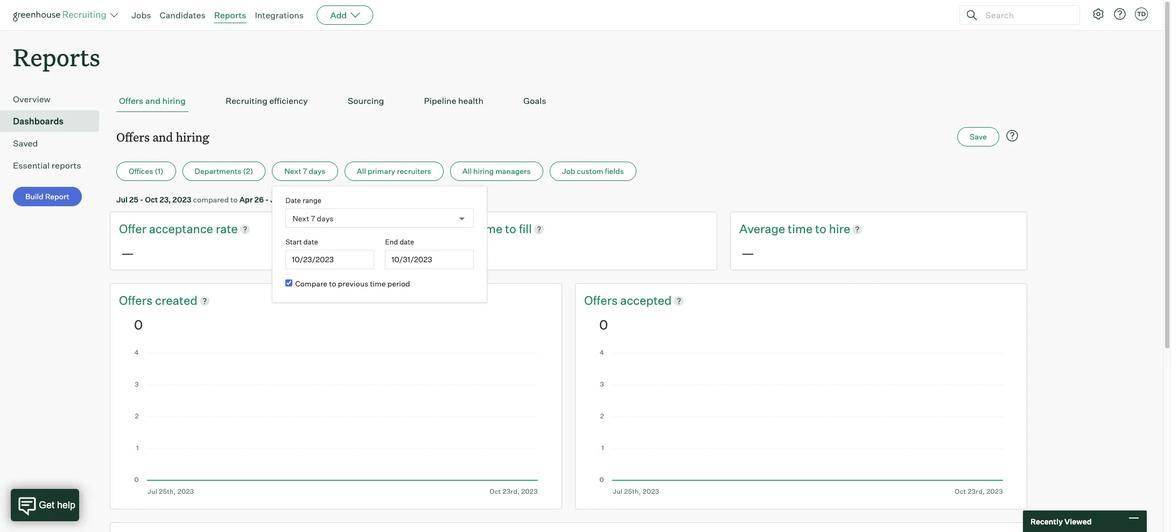 Task type: vqa. For each thing, say whether or not it's contained in the screenshot.
Add popup button
yes



Task type: locate. For each thing, give the bounding box(es) containing it.
7 up date range
[[303, 167, 307, 176]]

acceptance link
[[149, 221, 216, 238]]

all for all primary recruiters
[[357, 167, 366, 176]]

next 7 days button
[[272, 162, 338, 181]]

candidates
[[160, 10, 206, 20]]

1 average time to from the left
[[429, 222, 519, 236]]

date right the end
[[400, 238, 414, 246]]

average
[[429, 222, 475, 236], [740, 222, 786, 236]]

1 offers link from the left
[[119, 293, 155, 309]]

Search text field
[[983, 7, 1070, 23]]

0 vertical spatial next
[[285, 167, 301, 176]]

average for fill
[[429, 222, 475, 236]]

1 jul from the left
[[116, 195, 128, 204]]

0 horizontal spatial 7
[[303, 167, 307, 176]]

1 horizontal spatial -
[[265, 195, 269, 204]]

offices (1) button
[[116, 162, 176, 181]]

0 horizontal spatial -
[[140, 195, 143, 204]]

offers and hiring
[[119, 95, 186, 106], [116, 129, 209, 145]]

1 horizontal spatial time
[[478, 222, 503, 236]]

2 average from the left
[[740, 222, 786, 236]]

created link
[[155, 293, 198, 309]]

date
[[286, 196, 301, 205]]

- right 25
[[140, 195, 143, 204]]

jul left 25
[[116, 195, 128, 204]]

1 horizontal spatial —
[[431, 245, 444, 261]]

1 horizontal spatial 2023
[[297, 195, 316, 204]]

1 to link from the left
[[505, 221, 519, 238]]

to link
[[505, 221, 519, 238], [816, 221, 829, 238]]

sourcing button
[[345, 90, 387, 112]]

tab list
[[116, 90, 1021, 112]]

1 vertical spatial 7
[[311, 214, 315, 223]]

and
[[145, 95, 161, 106], [153, 129, 173, 145]]

time left fill
[[478, 222, 503, 236]]

0
[[134, 317, 143, 333], [600, 317, 608, 333]]

7 down range on the left
[[311, 214, 315, 223]]

0 horizontal spatial 2023
[[173, 195, 191, 204]]

and inside "button"
[[145, 95, 161, 106]]

1 horizontal spatial average link
[[740, 221, 788, 238]]

configure image
[[1093, 8, 1105, 20]]

0 horizontal spatial offers link
[[119, 293, 155, 309]]

next up 24,
[[285, 167, 301, 176]]

0 vertical spatial next 7 days
[[285, 167, 326, 176]]

offices
[[129, 167, 153, 176]]

next down date range
[[293, 214, 309, 223]]

1 horizontal spatial all
[[463, 167, 472, 176]]

0 vertical spatial hiring
[[162, 95, 186, 106]]

10/31/2023
[[392, 255, 432, 264]]

next
[[285, 167, 301, 176], [293, 214, 309, 223]]

created
[[155, 293, 198, 308]]

to
[[231, 195, 238, 204], [505, 222, 517, 236], [816, 222, 827, 236], [329, 279, 336, 288]]

2 date from the left
[[400, 238, 414, 246]]

overview link
[[13, 93, 95, 106]]

1 0 from the left
[[134, 317, 143, 333]]

date
[[304, 238, 318, 246], [400, 238, 414, 246]]

26
[[255, 195, 264, 204]]

accepted link
[[621, 293, 672, 309]]

xychart image for created
[[134, 350, 538, 495]]

all left primary
[[357, 167, 366, 176]]

2 - from the left
[[265, 195, 269, 204]]

0 horizontal spatial average
[[429, 222, 475, 236]]

average for hire
[[740, 222, 786, 236]]

offer
[[119, 222, 146, 236]]

Compare to previous time period checkbox
[[286, 280, 293, 287]]

hire
[[829, 222, 851, 236]]

next inside button
[[285, 167, 301, 176]]

time left period
[[370, 279, 386, 288]]

- right 26
[[265, 195, 269, 204]]

days inside button
[[309, 167, 326, 176]]

fill link
[[519, 221, 532, 238]]

overview
[[13, 94, 51, 105]]

1 horizontal spatial offers link
[[585, 293, 621, 309]]

0 horizontal spatial all
[[357, 167, 366, 176]]

next 7 days up date range
[[285, 167, 326, 176]]

offers
[[119, 95, 143, 106], [116, 129, 150, 145], [119, 293, 155, 308], [585, 293, 621, 308]]

fill
[[519, 222, 532, 236]]

rate
[[216, 222, 238, 236]]

2 xychart image from the left
[[600, 350, 1004, 495]]

start
[[286, 238, 302, 246]]

1 vertical spatial reports
[[13, 41, 100, 73]]

days up range on the left
[[309, 167, 326, 176]]

2 all from the left
[[463, 167, 472, 176]]

all inside "all primary recruiters" button
[[357, 167, 366, 176]]

to link for fill
[[505, 221, 519, 238]]

3 — from the left
[[742, 245, 755, 261]]

time link left "hire" link
[[788, 221, 816, 238]]

0 horizontal spatial time link
[[478, 221, 505, 238]]

1 horizontal spatial time link
[[788, 221, 816, 238]]

1 horizontal spatial xychart image
[[600, 350, 1004, 495]]

0 for accepted
[[600, 317, 608, 333]]

offices (1)
[[129, 167, 164, 176]]

0 horizontal spatial —
[[121, 245, 134, 261]]

— for fill
[[431, 245, 444, 261]]

1 date from the left
[[304, 238, 318, 246]]

0 horizontal spatial xychart image
[[134, 350, 538, 495]]

recruiters
[[397, 167, 431, 176]]

2023 right 24,
[[297, 195, 316, 204]]

0 horizontal spatial to link
[[505, 221, 519, 238]]

0 horizontal spatial average link
[[429, 221, 478, 238]]

xychart image
[[134, 350, 538, 495], [600, 350, 1004, 495]]

reports
[[52, 160, 81, 171]]

jul
[[116, 195, 128, 204], [270, 195, 282, 204]]

—
[[121, 245, 134, 261], [431, 245, 444, 261], [742, 245, 755, 261]]

2 — from the left
[[431, 245, 444, 261]]

10/23/2023
[[292, 255, 334, 264]]

0 horizontal spatial average time to
[[429, 222, 519, 236]]

time link left fill link
[[478, 221, 505, 238]]

0 vertical spatial reports
[[214, 10, 246, 20]]

essential reports
[[13, 160, 81, 171]]

1 average from the left
[[429, 222, 475, 236]]

2 horizontal spatial —
[[742, 245, 755, 261]]

to link for hire
[[816, 221, 829, 238]]

(2)
[[243, 167, 253, 176]]

efficiency
[[269, 95, 308, 106]]

1 horizontal spatial date
[[400, 238, 414, 246]]

1 xychart image from the left
[[134, 350, 538, 495]]

all inside all hiring managers button
[[463, 167, 472, 176]]

7
[[303, 167, 307, 176], [311, 214, 315, 223]]

0 horizontal spatial time
[[370, 279, 386, 288]]

job custom fields button
[[550, 162, 637, 181]]

jul 25 - oct 23, 2023 compared to apr 26 - jul 24, 2023
[[116, 195, 316, 204]]

jul left 24,
[[270, 195, 282, 204]]

reports down greenhouse recruiting image at the top of the page
[[13, 41, 100, 73]]

time left hire
[[788, 222, 813, 236]]

days down range on the left
[[317, 214, 334, 223]]

0 vertical spatial days
[[309, 167, 326, 176]]

accepted
[[621, 293, 672, 308]]

build report
[[25, 192, 69, 201]]

acceptance
[[149, 222, 213, 236]]

offer link
[[119, 221, 149, 238]]

reports
[[214, 10, 246, 20], [13, 41, 100, 73]]

0 horizontal spatial 0
[[134, 317, 143, 333]]

date right start
[[304, 238, 318, 246]]

1 horizontal spatial 0
[[600, 317, 608, 333]]

compare to previous time period
[[295, 279, 410, 288]]

average link
[[429, 221, 478, 238], [740, 221, 788, 238]]

time
[[478, 222, 503, 236], [788, 222, 813, 236], [370, 279, 386, 288]]

1 horizontal spatial 7
[[311, 214, 315, 223]]

2 time link from the left
[[788, 221, 816, 238]]

date range
[[286, 196, 322, 205]]

1 time link from the left
[[478, 221, 505, 238]]

2 offers link from the left
[[585, 293, 621, 309]]

0 vertical spatial offers and hiring
[[119, 95, 186, 106]]

integrations
[[255, 10, 304, 20]]

add button
[[317, 5, 373, 25]]

greenhouse recruiting image
[[13, 9, 110, 22]]

2023 right 23,
[[173, 195, 191, 204]]

hiring
[[162, 95, 186, 106], [176, 129, 209, 145], [474, 167, 494, 176]]

faq image
[[1006, 129, 1019, 142]]

dashboards link
[[13, 115, 95, 128]]

goals
[[524, 95, 547, 106]]

2 average link from the left
[[740, 221, 788, 238]]

0 horizontal spatial date
[[304, 238, 318, 246]]

1 all from the left
[[357, 167, 366, 176]]

viewed
[[1065, 517, 1092, 526]]

reports right candidates link
[[214, 10, 246, 20]]

next 7 days down range on the left
[[293, 214, 334, 223]]

7 inside next 7 days button
[[303, 167, 307, 176]]

1 horizontal spatial jul
[[270, 195, 282, 204]]

offers and hiring button
[[116, 90, 188, 112]]

0 vertical spatial 7
[[303, 167, 307, 176]]

0 vertical spatial and
[[145, 95, 161, 106]]

all
[[357, 167, 366, 176], [463, 167, 472, 176]]

goals button
[[521, 90, 549, 112]]

to left apr
[[231, 195, 238, 204]]

— for hire
[[742, 245, 755, 261]]

recruiting efficiency
[[226, 95, 308, 106]]

1 horizontal spatial average
[[740, 222, 786, 236]]

2 horizontal spatial time
[[788, 222, 813, 236]]

1 horizontal spatial average time to
[[740, 222, 829, 236]]

2 to link from the left
[[816, 221, 829, 238]]

0 horizontal spatial jul
[[116, 195, 128, 204]]

all left managers
[[463, 167, 472, 176]]

1 horizontal spatial to link
[[816, 221, 829, 238]]

1 average link from the left
[[429, 221, 478, 238]]

average time to for fill
[[429, 222, 519, 236]]

0 horizontal spatial reports
[[13, 41, 100, 73]]

to left "previous"
[[329, 279, 336, 288]]

2 average time to from the left
[[740, 222, 829, 236]]

2 0 from the left
[[600, 317, 608, 333]]

health
[[458, 95, 484, 106]]

2 vertical spatial hiring
[[474, 167, 494, 176]]



Task type: describe. For each thing, give the bounding box(es) containing it.
end
[[385, 238, 398, 246]]

pipeline
[[424, 95, 457, 106]]

departments (2)
[[195, 167, 253, 176]]

reports link
[[214, 10, 246, 20]]

average time to for hire
[[740, 222, 829, 236]]

tab list containing offers and hiring
[[116, 90, 1021, 112]]

td button
[[1136, 8, 1149, 20]]

next 7 days inside button
[[285, 167, 326, 176]]

saved link
[[13, 137, 95, 150]]

managers
[[496, 167, 531, 176]]

date for start date
[[304, 238, 318, 246]]

all primary recruiters
[[357, 167, 431, 176]]

essential
[[13, 160, 50, 171]]

save
[[970, 132, 987, 141]]

fields
[[605, 167, 624, 176]]

25
[[129, 195, 138, 204]]

average link for hire
[[740, 221, 788, 238]]

integrations link
[[255, 10, 304, 20]]

average link for fill
[[429, 221, 478, 238]]

offer acceptance
[[119, 222, 216, 236]]

1 horizontal spatial reports
[[214, 10, 246, 20]]

hiring inside button
[[474, 167, 494, 176]]

offers inside "button"
[[119, 95, 143, 106]]

td
[[1138, 10, 1146, 18]]

job
[[562, 167, 576, 176]]

build report button
[[13, 187, 82, 206]]

1 vertical spatial next
[[293, 214, 309, 223]]

report
[[45, 192, 69, 201]]

oct
[[145, 195, 158, 204]]

date for end date
[[400, 238, 414, 246]]

add
[[330, 10, 347, 20]]

custom
[[577, 167, 604, 176]]

all for all hiring managers
[[463, 167, 472, 176]]

1 vertical spatial offers and hiring
[[116, 129, 209, 145]]

pipeline health button
[[421, 90, 486, 112]]

dashboards
[[13, 116, 64, 127]]

recently viewed
[[1031, 517, 1092, 526]]

1 2023 from the left
[[173, 195, 191, 204]]

1 vertical spatial days
[[317, 214, 334, 223]]

recently
[[1031, 517, 1063, 526]]

save button
[[958, 127, 1000, 147]]

time for fill
[[478, 222, 503, 236]]

jobs
[[131, 10, 151, 20]]

period
[[388, 279, 410, 288]]

apr
[[239, 195, 253, 204]]

1 vertical spatial next 7 days
[[293, 214, 334, 223]]

all hiring managers
[[463, 167, 531, 176]]

to left hire
[[816, 222, 827, 236]]

recruiting
[[226, 95, 268, 106]]

job custom fields
[[562, 167, 624, 176]]

primary
[[368, 167, 395, 176]]

departments
[[195, 167, 241, 176]]

candidates link
[[160, 10, 206, 20]]

jobs link
[[131, 10, 151, 20]]

end date
[[385, 238, 414, 246]]

offers link for created
[[119, 293, 155, 309]]

xychart image for accepted
[[600, 350, 1004, 495]]

build
[[25, 192, 43, 201]]

saved
[[13, 138, 38, 149]]

offers and hiring inside "button"
[[119, 95, 186, 106]]

2 jul from the left
[[270, 195, 282, 204]]

pipeline health
[[424, 95, 484, 106]]

hire link
[[829, 221, 851, 238]]

essential reports link
[[13, 159, 95, 172]]

time link for fill
[[478, 221, 505, 238]]

recruiting efficiency button
[[223, 90, 311, 112]]

td button
[[1133, 5, 1151, 23]]

compare
[[295, 279, 328, 288]]

all hiring managers button
[[450, 162, 543, 181]]

to left fill
[[505, 222, 517, 236]]

departments (2) button
[[182, 162, 266, 181]]

all primary recruiters button
[[345, 162, 444, 181]]

range
[[303, 196, 322, 205]]

previous
[[338, 279, 369, 288]]

1 - from the left
[[140, 195, 143, 204]]

compared
[[193, 195, 229, 204]]

24,
[[283, 195, 295, 204]]

23,
[[160, 195, 171, 204]]

1 vertical spatial hiring
[[176, 129, 209, 145]]

1 — from the left
[[121, 245, 134, 261]]

2 2023 from the left
[[297, 195, 316, 204]]

time link for hire
[[788, 221, 816, 238]]

offers link for accepted
[[585, 293, 621, 309]]

0 for created
[[134, 317, 143, 333]]

(1)
[[155, 167, 164, 176]]

time for hire
[[788, 222, 813, 236]]

hiring inside "button"
[[162, 95, 186, 106]]

start date
[[286, 238, 318, 246]]

sourcing
[[348, 95, 384, 106]]

rate link
[[216, 221, 238, 238]]

1 vertical spatial and
[[153, 129, 173, 145]]



